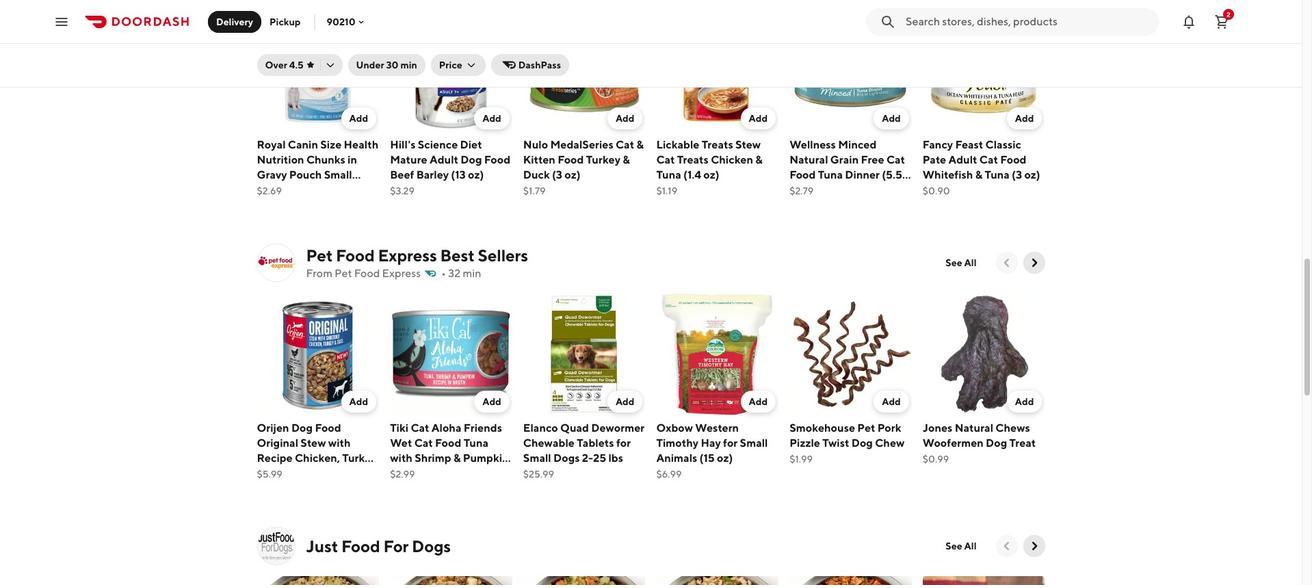 Task type: describe. For each thing, give the bounding box(es) containing it.
add for lickable treats stew cat treats chicken & tuna (1.4 oz)
[[749, 113, 768, 124]]

royal canin size health nutrition chunks in gravy pouch small puppy food (3 oz) image
[[257, 10, 379, 132]]

oxbow
[[657, 421, 693, 434]]

from pet food express
[[306, 267, 421, 280]]

open menu image
[[53, 13, 70, 30]]

shrimp
[[415, 451, 451, 464]]

delivery button
[[208, 11, 261, 33]]

elanco
[[523, 421, 558, 434]]

add for oxbow western timothy hay for small animals (15 oz)
[[749, 396, 768, 407]]

$2.69
[[257, 185, 282, 196]]

animals
[[657, 451, 698, 464]]

smokehouse
[[790, 421, 856, 434]]

add for royal canin size health nutrition chunks in gravy pouch small puppy food (3 oz)
[[349, 113, 368, 124]]

add for hill's science diet mature adult dog food beef barley (13 oz)
[[483, 113, 502, 124]]

timothy
[[657, 436, 699, 449]]

wellness minced natural grain free cat food tuna dinner (5.5 oz) image
[[790, 10, 912, 132]]

$3.29
[[390, 185, 415, 196]]

oz) inside nulo medalseries cat & kitten food turkey & duck (3 oz) $1.79
[[565, 168, 581, 181]]

tablets
[[577, 436, 614, 449]]

duck
[[523, 168, 550, 181]]

over 4.5
[[265, 60, 304, 70]]

stew inside orijen dog food original stew with recipe chicken, turkey & eggs (12.8 oz)
[[301, 436, 326, 449]]

western
[[696, 421, 739, 434]]

add for wellness minced natural grain free cat food tuna dinner (5.5 oz)
[[882, 113, 901, 124]]

turkey inside nulo medalseries cat & kitten food turkey & duck (3 oz) $1.79
[[586, 153, 621, 166]]

$1.19
[[657, 185, 678, 196]]

health
[[344, 138, 379, 151]]

(5.5 inside tiki cat aloha friends wet cat food tuna with shrimp & pumpkin (5.5 oz)
[[390, 467, 411, 480]]

notification bell image
[[1181, 13, 1198, 30]]

dog inside orijen dog food original stew with recipe chicken, turkey & eggs (12.8 oz)
[[291, 421, 313, 434]]

$1.99
[[790, 454, 813, 464]]

pet for from
[[335, 267, 352, 280]]

gravy
[[257, 168, 287, 181]]

(12.8
[[294, 467, 318, 480]]

$2.79
[[790, 185, 814, 196]]

nulo
[[523, 138, 548, 151]]

food inside orijen dog food original stew with recipe chicken, turkey & eggs (12.8 oz)
[[315, 421, 341, 434]]

next button of carousel image
[[1028, 256, 1041, 270]]

& inside lickable treats stew cat treats chicken & tuna (1.4 oz) $1.19
[[756, 153, 763, 166]]

4.5
[[289, 60, 304, 70]]

chewable
[[523, 436, 575, 449]]

pizzle
[[790, 436, 821, 449]]

2 button
[[1209, 8, 1236, 35]]

lickable treats stew cat treats chicken & tuna (1.4 oz) image
[[657, 10, 779, 132]]

Store search: begin typing to search for stores available on DoorDash text field
[[906, 14, 1151, 29]]

from
[[306, 267, 333, 280]]

1 vertical spatial dogs
[[412, 537, 451, 556]]

min for under 30 min
[[401, 60, 417, 70]]

chews
[[996, 421, 1031, 434]]

$25.99
[[523, 469, 554, 480]]

$2.99
[[390, 469, 415, 480]]

$1.79
[[523, 185, 546, 196]]

cat inside lickable treats stew cat treats chicken & tuna (1.4 oz) $1.19
[[657, 153, 675, 166]]

best
[[440, 246, 475, 265]]

lbs
[[609, 451, 624, 464]]

25
[[593, 451, 607, 464]]

food left the for
[[342, 537, 380, 556]]

food inside wellness minced natural grain free cat food tuna dinner (5.5 oz)
[[790, 168, 816, 181]]

minced
[[839, 138, 877, 151]]

feast
[[956, 138, 984, 151]]

free
[[861, 153, 885, 166]]

friends
[[464, 421, 502, 434]]

food inside fancy feast classic pate adult cat food whitefish & tuna (3 oz) $0.90
[[1001, 153, 1027, 166]]

oz) inside oxbow western timothy hay for small animals (15 oz) $6.99
[[717, 451, 733, 464]]

hill's
[[390, 138, 416, 151]]

treat
[[1010, 436, 1036, 449]]

(1.4
[[684, 168, 702, 181]]

tuna for lickable treats stew cat treats chicken & tuna (1.4 oz) $1.19
[[657, 168, 682, 181]]

small inside oxbow western timothy hay for small animals (15 oz) $6.99
[[740, 436, 768, 449]]

hay
[[701, 436, 721, 449]]

price button
[[431, 54, 486, 76]]

twist
[[823, 436, 850, 449]]

cat up shrimp
[[415, 436, 433, 449]]

2-
[[582, 451, 593, 464]]

oz) inside royal canin size health nutrition chunks in gravy pouch small puppy food (3 oz)
[[333, 183, 349, 196]]

wet
[[390, 436, 412, 449]]

see all for previous button of carousel image for next button of carousel image's see all link
[[946, 257, 977, 268]]

chew
[[876, 436, 905, 449]]

recipe
[[257, 451, 293, 464]]

small inside royal canin size health nutrition chunks in gravy pouch small puppy food (3 oz)
[[324, 168, 352, 181]]

cat right tiki
[[411, 421, 430, 434]]

(13
[[451, 168, 466, 181]]

royal
[[257, 138, 286, 151]]

original
[[257, 436, 298, 449]]

oz) inside hill's science diet mature adult dog food beef barley (13 oz) $3.29
[[468, 168, 484, 181]]

smokehouse pet pork pizzle twist dog chew image
[[790, 293, 912, 415]]

wellness minced natural grain free cat food tuna dinner (5.5 oz)
[[790, 138, 906, 196]]

delivery
[[216, 16, 253, 27]]

aloha
[[432, 421, 462, 434]]

food inside hill's science diet mature adult dog food beef barley (13 oz) $3.29
[[484, 153, 511, 166]]

fancy feast classic pate adult cat food whitefish & tuna (3 oz) image
[[923, 10, 1045, 132]]

fancy feast classic pate adult cat food whitefish & tuna (3 oz) $0.90
[[923, 138, 1041, 196]]

size
[[320, 138, 342, 151]]

food right from
[[354, 267, 380, 280]]

diet
[[460, 138, 482, 151]]

nulo medalseries cat & kitten food turkey & duck (3 oz) $1.79
[[523, 138, 644, 196]]

dog inside hill's science diet mature adult dog food beef barley (13 oz) $3.29
[[461, 153, 482, 166]]

grain
[[831, 153, 859, 166]]

science
[[418, 138, 458, 151]]

chicken
[[711, 153, 754, 166]]

see for previous button of carousel image for next button of carousel image's see all link
[[946, 257, 963, 268]]

in
[[348, 153, 357, 166]]

pumpkin
[[463, 451, 509, 464]]

woofermen
[[923, 436, 984, 449]]

30
[[386, 60, 399, 70]]

next button of carousel image
[[1028, 539, 1041, 553]]

food up the from pet food express
[[336, 246, 375, 265]]

sellers
[[478, 246, 528, 265]]

dog inside smokehouse pet pork pizzle twist dog chew $1.99
[[852, 436, 873, 449]]

jones
[[923, 421, 953, 434]]

add for tiki cat aloha friends wet cat food tuna with shrimp & pumpkin (5.5 oz)
[[483, 396, 502, 407]]

pouch
[[289, 168, 322, 181]]

small inside elanco quad dewormer chewable tablets for small dogs 2-25 lbs $25.99
[[523, 451, 552, 464]]

adult for &
[[949, 153, 978, 166]]

tuna inside fancy feast classic pate adult cat food whitefish & tuna (3 oz) $0.90
[[985, 168, 1010, 181]]

dewormer
[[592, 421, 645, 434]]

elanco quad dewormer chewable tablets for small dogs 2-25 lbs $25.99
[[523, 421, 645, 480]]

stew inside lickable treats stew cat treats chicken & tuna (1.4 oz) $1.19
[[736, 138, 761, 151]]

(3 inside nulo medalseries cat & kitten food turkey & duck (3 oz) $1.79
[[552, 168, 563, 181]]

hill's science diet mature adult dog food beef barley (13 oz) $3.29
[[390, 138, 511, 196]]

lickable treats stew cat treats chicken & tuna (1.4 oz) $1.19
[[657, 138, 763, 196]]

lickable
[[657, 138, 700, 151]]



Task type: locate. For each thing, give the bounding box(es) containing it.
tiki cat aloha friends wet cat food tuna with shrimp & pumpkin (5.5 oz)
[[390, 421, 509, 480]]

pet inside smokehouse pet pork pizzle twist dog chew $1.99
[[858, 421, 876, 434]]

1 vertical spatial stew
[[301, 436, 326, 449]]

add up 'friends'
[[483, 396, 502, 407]]

dinner
[[845, 168, 880, 181]]

0 vertical spatial pet
[[306, 246, 333, 265]]

3 items, open order cart image
[[1214, 13, 1231, 30]]

1 vertical spatial with
[[390, 451, 413, 464]]

(3 right duck
[[552, 168, 563, 181]]

previous button of carousel image left next button of carousel icon
[[1000, 539, 1014, 553]]

0 vertical spatial see all link
[[938, 252, 985, 274]]

see all for see all link related to previous button of carousel image for next button of carousel icon
[[946, 541, 977, 552]]

oz) inside lickable treats stew cat treats chicken & tuna (1.4 oz) $1.19
[[704, 168, 720, 181]]

$0.99
[[923, 454, 950, 464]]

0 vertical spatial all
[[965, 257, 977, 268]]

food up chicken,
[[315, 421, 341, 434]]

2 previous button of carousel image from the top
[[1000, 539, 1014, 553]]

all left next button of carousel icon
[[965, 541, 977, 552]]

express down "pet food express best sellers"
[[382, 267, 421, 280]]

beef
[[390, 168, 414, 181]]

$0.90
[[923, 185, 950, 196]]

1 see all from the top
[[946, 257, 977, 268]]

1 vertical spatial treats
[[677, 153, 709, 166]]

food inside royal canin size health nutrition chunks in gravy pouch small puppy food (3 oz)
[[292, 183, 319, 196]]

add for elanco quad dewormer chewable tablets for small dogs 2-25 lbs
[[616, 396, 635, 407]]

treats up chicken
[[702, 138, 734, 151]]

under
[[356, 60, 384, 70]]

for inside elanco quad dewormer chewable tablets for small dogs 2-25 lbs $25.99
[[617, 436, 631, 449]]

2 see from the top
[[946, 541, 963, 552]]

1 vertical spatial see
[[946, 541, 963, 552]]

quad
[[561, 421, 589, 434]]

chicken,
[[295, 451, 340, 464]]

(5.5
[[882, 168, 903, 181], [390, 467, 411, 480]]

natural inside jones natural chews woofermen dog treat $0.99
[[955, 421, 994, 434]]

2 for from the left
[[723, 436, 738, 449]]

oz) inside orijen dog food original stew with recipe chicken, turkey & eggs (12.8 oz)
[[320, 467, 336, 480]]

kitten
[[523, 153, 556, 166]]

all for next button of carousel image
[[965, 257, 977, 268]]

tuna down grain
[[818, 168, 843, 181]]

nulo medalseries cat & kitten food turkey & duck (3 oz) image
[[523, 10, 646, 132]]

pet up from
[[306, 246, 333, 265]]

see all link for previous button of carousel image for next button of carousel image
[[938, 252, 985, 274]]

with
[[328, 436, 351, 449], [390, 451, 413, 464]]

dogs
[[554, 451, 580, 464], [412, 537, 451, 556]]

add down price button
[[483, 113, 502, 124]]

1 vertical spatial previous button of carousel image
[[1000, 539, 1014, 553]]

2 horizontal spatial (3
[[1012, 168, 1023, 181]]

treats
[[702, 138, 734, 151], [677, 153, 709, 166]]

turkey right chicken,
[[342, 451, 377, 464]]

1 see all link from the top
[[938, 252, 985, 274]]

cat
[[616, 138, 635, 151], [657, 153, 675, 166], [887, 153, 906, 166], [980, 153, 999, 166], [411, 421, 430, 434], [415, 436, 433, 449]]

0 vertical spatial min
[[401, 60, 417, 70]]

adult for barley
[[430, 153, 459, 166]]

add for orijen dog food original stew with recipe chicken, turkey & eggs (12.8 oz)
[[349, 396, 368, 407]]

1 vertical spatial (5.5
[[390, 467, 411, 480]]

see all link for previous button of carousel image for next button of carousel icon
[[938, 535, 985, 557]]

canin
[[288, 138, 318, 151]]

just
[[306, 537, 338, 556]]

tuna for tiki cat aloha friends wet cat food tuna with shrimp & pumpkin (5.5 oz)
[[464, 436, 489, 449]]

0 vertical spatial express
[[378, 246, 437, 265]]

orijen
[[257, 421, 289, 434]]

elanco quad dewormer chewable tablets for small dogs 2-25 lbs image
[[523, 293, 646, 415]]

oz) inside tiki cat aloha friends wet cat food tuna with shrimp & pumpkin (5.5 oz)
[[413, 467, 429, 480]]

1 vertical spatial see all link
[[938, 535, 985, 557]]

0 horizontal spatial min
[[401, 60, 417, 70]]

for right hay
[[723, 436, 738, 449]]

2 horizontal spatial pet
[[858, 421, 876, 434]]

previous button of carousel image
[[1000, 256, 1014, 270], [1000, 539, 1014, 553]]

medalseries
[[551, 138, 614, 151]]

1 vertical spatial turkey
[[342, 451, 377, 464]]

all for next button of carousel icon
[[965, 541, 977, 552]]

2
[[1227, 10, 1231, 18]]

(3 down classic on the top right of page
[[1012, 168, 1023, 181]]

cat down classic on the top right of page
[[980, 153, 999, 166]]

nutrition
[[257, 153, 304, 166]]

food inside nulo medalseries cat & kitten food turkey & duck (3 oz) $1.79
[[558, 153, 584, 166]]

adult inside fancy feast classic pate adult cat food whitefish & tuna (3 oz) $0.90
[[949, 153, 978, 166]]

(3
[[552, 168, 563, 181], [1012, 168, 1023, 181], [321, 183, 331, 196]]

0 horizontal spatial turkey
[[342, 451, 377, 464]]

0 horizontal spatial (3
[[321, 183, 331, 196]]

1 horizontal spatial with
[[390, 451, 413, 464]]

pickup button
[[261, 11, 309, 33]]

tuna
[[657, 168, 682, 181], [818, 168, 843, 181], [985, 168, 1010, 181], [464, 436, 489, 449]]

express
[[378, 246, 437, 265], [382, 267, 421, 280]]

previous button of carousel image left next button of carousel image
[[1000, 256, 1014, 270]]

add up chicken
[[749, 113, 768, 124]]

pet food express best sellers
[[306, 246, 528, 265]]

tuna inside wellness minced natural grain free cat food tuna dinner (5.5 oz)
[[818, 168, 843, 181]]

0 vertical spatial treats
[[702, 138, 734, 151]]

mature
[[390, 153, 428, 166]]

pate
[[923, 153, 947, 166]]

natural up woofermen
[[955, 421, 994, 434]]

2 see all from the top
[[946, 541, 977, 552]]

0 horizontal spatial pet
[[306, 246, 333, 265]]

1 adult from the left
[[430, 153, 459, 166]]

0 vertical spatial natural
[[790, 153, 829, 166]]

1 vertical spatial pet
[[335, 267, 352, 280]]

cat down lickable
[[657, 153, 675, 166]]

add up health
[[349, 113, 368, 124]]

whitefish
[[923, 168, 974, 181]]

tuna up the $1.19
[[657, 168, 682, 181]]

food inside tiki cat aloha friends wet cat food tuna with shrimp & pumpkin (5.5 oz)
[[435, 436, 462, 449]]

natural
[[790, 153, 829, 166], [955, 421, 994, 434]]

1 horizontal spatial small
[[523, 451, 552, 464]]

food left kitten
[[484, 153, 511, 166]]

2 horizontal spatial small
[[740, 436, 768, 449]]

turkey
[[586, 153, 621, 166], [342, 451, 377, 464]]

adult inside hill's science diet mature adult dog food beef barley (13 oz) $3.29
[[430, 153, 459, 166]]

& inside fancy feast classic pate adult cat food whitefish & tuna (3 oz) $0.90
[[976, 168, 983, 181]]

small up $25.99
[[523, 451, 552, 464]]

add up nulo medalseries cat & kitten food turkey & duck (3 oz) $1.79
[[616, 113, 635, 124]]

1 vertical spatial express
[[382, 267, 421, 280]]

for inside oxbow western timothy hay for small animals (15 oz) $6.99
[[723, 436, 738, 449]]

1 horizontal spatial dogs
[[554, 451, 580, 464]]

with inside tiki cat aloha friends wet cat food tuna with shrimp & pumpkin (5.5 oz)
[[390, 451, 413, 464]]

oz)
[[468, 168, 484, 181], [565, 168, 581, 181], [704, 168, 720, 181], [1025, 168, 1041, 181], [333, 183, 349, 196], [790, 183, 806, 196], [717, 451, 733, 464], [320, 467, 336, 480], [413, 467, 429, 480]]

$6.99
[[657, 469, 682, 480]]

oz) inside wellness minced natural grain free cat food tuna dinner (5.5 oz)
[[790, 183, 806, 196]]

oxbow western timothy hay for small animals (15 oz) image
[[657, 293, 779, 415]]

treats up (1.4 in the right of the page
[[677, 153, 709, 166]]

min right 30
[[401, 60, 417, 70]]

2 adult from the left
[[949, 153, 978, 166]]

dogs right the for
[[412, 537, 451, 556]]

1 horizontal spatial natural
[[955, 421, 994, 434]]

tuna inside lickable treats stew cat treats chicken & tuna (1.4 oz) $1.19
[[657, 168, 682, 181]]

barley
[[417, 168, 449, 181]]

pickup
[[270, 16, 301, 27]]

0 horizontal spatial adult
[[430, 153, 459, 166]]

• 32 min
[[442, 267, 482, 280]]

0 vertical spatial stew
[[736, 138, 761, 151]]

add up free
[[882, 113, 901, 124]]

(5.5 inside wellness minced natural grain free cat food tuna dinner (5.5 oz)
[[882, 168, 903, 181]]

adult down feast
[[949, 153, 978, 166]]

&
[[637, 138, 644, 151], [623, 153, 630, 166], [756, 153, 763, 166], [976, 168, 983, 181], [454, 451, 461, 464], [257, 467, 264, 480]]

just food for dogs
[[306, 537, 451, 556]]

add up pork
[[882, 396, 901, 407]]

price
[[439, 60, 462, 70]]

turkey inside orijen dog food original stew with recipe chicken, turkey & eggs (12.8 oz)
[[342, 451, 377, 464]]

turkey down medalseries
[[586, 153, 621, 166]]

1 vertical spatial all
[[965, 541, 977, 552]]

$5.99
[[257, 469, 283, 480]]

1 vertical spatial see all
[[946, 541, 977, 552]]

pet for smokehouse
[[858, 421, 876, 434]]

dog down chews
[[986, 436, 1008, 449]]

pet left pork
[[858, 421, 876, 434]]

pork
[[878, 421, 902, 434]]

0 vertical spatial previous button of carousel image
[[1000, 256, 1014, 270]]

cat right free
[[887, 153, 906, 166]]

add for nulo medalseries cat & kitten food turkey & duck (3 oz)
[[616, 113, 635, 124]]

adult
[[430, 153, 459, 166], [949, 153, 978, 166]]

1 horizontal spatial (3
[[552, 168, 563, 181]]

adult down 'science'
[[430, 153, 459, 166]]

natural down wellness
[[790, 153, 829, 166]]

1 horizontal spatial for
[[723, 436, 738, 449]]

see for see all link related to previous button of carousel image for next button of carousel icon
[[946, 541, 963, 552]]

0 horizontal spatial stew
[[301, 436, 326, 449]]

orijen dog food original stew with recipe chicken, turkey & eggs (12.8 oz) image
[[257, 293, 379, 415]]

1 horizontal spatial (5.5
[[882, 168, 903, 181]]

2 see all link from the top
[[938, 535, 985, 557]]

natural inside wellness minced natural grain free cat food tuna dinner (5.5 oz)
[[790, 153, 829, 166]]

& inside orijen dog food original stew with recipe chicken, turkey & eggs (12.8 oz)
[[257, 467, 264, 480]]

cat inside fancy feast classic pate adult cat food whitefish & tuna (3 oz) $0.90
[[980, 153, 999, 166]]

chunks
[[307, 153, 345, 166]]

1 horizontal spatial min
[[463, 267, 482, 280]]

dogs inside elanco quad dewormer chewable tablets for small dogs 2-25 lbs $25.99
[[554, 451, 580, 464]]

add up the dewormer
[[616, 396, 635, 407]]

express up the from pet food express
[[378, 246, 437, 265]]

dog down diet
[[461, 153, 482, 166]]

with up chicken,
[[328, 436, 351, 449]]

1 vertical spatial small
[[740, 436, 768, 449]]

tuna down classic on the top right of page
[[985, 168, 1010, 181]]

small down chunks
[[324, 168, 352, 181]]

under 30 min button
[[348, 54, 426, 76]]

0 horizontal spatial small
[[324, 168, 352, 181]]

see
[[946, 257, 963, 268], [946, 541, 963, 552]]

over 4.5 button
[[257, 54, 343, 76]]

oxbow western timothy hay for small animals (15 oz) $6.99
[[657, 421, 768, 480]]

(5.5 down free
[[882, 168, 903, 181]]

1 all from the top
[[965, 257, 977, 268]]

0 vertical spatial turkey
[[586, 153, 621, 166]]

with down wet
[[390, 451, 413, 464]]

1 vertical spatial min
[[463, 267, 482, 280]]

previous button of carousel image for next button of carousel image
[[1000, 256, 1014, 270]]

(3 inside fancy feast classic pate adult cat food whitefish & tuna (3 oz) $0.90
[[1012, 168, 1023, 181]]

for down the dewormer
[[617, 436, 631, 449]]

pet right from
[[335, 267, 352, 280]]

food down medalseries
[[558, 153, 584, 166]]

wellness
[[790, 138, 836, 151]]

stew up chicken
[[736, 138, 761, 151]]

oz) inside fancy feast classic pate adult cat food whitefish & tuna (3 oz) $0.90
[[1025, 168, 1041, 181]]

min for • 32 min
[[463, 267, 482, 280]]

dogs left 2- on the left bottom
[[554, 451, 580, 464]]

under 30 min
[[356, 60, 417, 70]]

tuna for wellness minced natural grain free cat food tuna dinner (5.5 oz)
[[818, 168, 843, 181]]

min inside under 30 min button
[[401, 60, 417, 70]]

dog up original
[[291, 421, 313, 434]]

over
[[265, 60, 287, 70]]

tiki
[[390, 421, 409, 434]]

just food for dogs link
[[257, 527, 451, 565]]

smokehouse pet pork pizzle twist dog chew $1.99
[[790, 421, 905, 464]]

(5.5 down wet
[[390, 467, 411, 480]]

0 horizontal spatial (5.5
[[390, 467, 411, 480]]

0 horizontal spatial with
[[328, 436, 351, 449]]

with inside orijen dog food original stew with recipe chicken, turkey & eggs (12.8 oz)
[[328, 436, 351, 449]]

all left next button of carousel image
[[965, 257, 977, 268]]

add button
[[341, 107, 377, 129], [341, 107, 377, 129], [474, 107, 510, 129], [474, 107, 510, 129], [608, 107, 643, 129], [608, 107, 643, 129], [741, 107, 776, 129], [741, 107, 776, 129], [874, 107, 909, 129], [874, 107, 909, 129], [1007, 107, 1043, 129], [1007, 107, 1043, 129], [341, 391, 377, 412], [341, 391, 377, 412], [474, 391, 510, 412], [474, 391, 510, 412], [608, 391, 643, 412], [608, 391, 643, 412], [741, 391, 776, 412], [741, 391, 776, 412], [874, 391, 909, 412], [874, 391, 909, 412], [1007, 391, 1043, 412], [1007, 391, 1043, 412]]

food down aloha at the bottom left of page
[[435, 436, 462, 449]]

add up orijen dog food original stew with recipe chicken, turkey & eggs (12.8 oz) at the bottom
[[349, 396, 368, 407]]

add up oxbow western timothy hay for small animals (15 oz) $6.99
[[749, 396, 768, 407]]

0 vertical spatial with
[[328, 436, 351, 449]]

cat inside wellness minced natural grain free cat food tuna dinner (5.5 oz)
[[887, 153, 906, 166]]

add up classic on the top right of page
[[1016, 113, 1034, 124]]

0 horizontal spatial for
[[617, 436, 631, 449]]

small right hay
[[740, 436, 768, 449]]

dog
[[461, 153, 482, 166], [291, 421, 313, 434], [852, 436, 873, 449], [986, 436, 1008, 449]]

(15
[[700, 451, 715, 464]]

eggs
[[266, 467, 292, 480]]

2 vertical spatial small
[[523, 451, 552, 464]]

2 vertical spatial pet
[[858, 421, 876, 434]]

0 horizontal spatial natural
[[790, 153, 829, 166]]

tuna down 'friends'
[[464, 436, 489, 449]]

1 previous button of carousel image from the top
[[1000, 256, 1014, 270]]

for
[[384, 537, 409, 556]]

0 vertical spatial small
[[324, 168, 352, 181]]

tiki cat aloha friends wet cat food tuna with shrimp & pumpkin (5.5 oz) image
[[390, 293, 513, 415]]

pet
[[306, 246, 333, 265], [335, 267, 352, 280], [858, 421, 876, 434]]

0 vertical spatial dogs
[[554, 451, 580, 464]]

1 for from the left
[[617, 436, 631, 449]]

cat right medalseries
[[616, 138, 635, 151]]

2 all from the top
[[965, 541, 977, 552]]

add for smokehouse pet pork pizzle twist dog chew
[[882, 396, 901, 407]]

0 vertical spatial see all
[[946, 257, 977, 268]]

food down classic on the top right of page
[[1001, 153, 1027, 166]]

add for fancy feast classic pate adult cat food whitefish & tuna (3 oz)
[[1016, 113, 1034, 124]]

1 horizontal spatial stew
[[736, 138, 761, 151]]

tuna inside tiki cat aloha friends wet cat food tuna with shrimp & pumpkin (5.5 oz)
[[464, 436, 489, 449]]

1 see from the top
[[946, 257, 963, 268]]

1 vertical spatial natural
[[955, 421, 994, 434]]

0 horizontal spatial dogs
[[412, 537, 451, 556]]

food down 'pouch'
[[292, 183, 319, 196]]

jones natural chews woofermen dog treat image
[[923, 293, 1045, 415]]

add up chews
[[1016, 396, 1034, 407]]

90210
[[327, 16, 356, 27]]

min right 32
[[463, 267, 482, 280]]

0 vertical spatial (5.5
[[882, 168, 903, 181]]

previous button of carousel image for next button of carousel icon
[[1000, 539, 1014, 553]]

dog inside jones natural chews woofermen dog treat $0.99
[[986, 436, 1008, 449]]

add for jones natural chews woofermen dog treat
[[1016, 396, 1034, 407]]

classic
[[986, 138, 1022, 151]]

1 horizontal spatial adult
[[949, 153, 978, 166]]

(3 down 'pouch'
[[321, 183, 331, 196]]

stew up chicken,
[[301, 436, 326, 449]]

(3 inside royal canin size health nutrition chunks in gravy pouch small puppy food (3 oz)
[[321, 183, 331, 196]]

cat inside nulo medalseries cat & kitten food turkey & duck (3 oz) $1.79
[[616, 138, 635, 151]]

orijen dog food original stew with recipe chicken, turkey & eggs (12.8 oz)
[[257, 421, 377, 480]]

small
[[324, 168, 352, 181], [740, 436, 768, 449], [523, 451, 552, 464]]

hill's science diet mature adult dog food beef barley (13 oz) image
[[390, 10, 513, 132]]

& inside tiki cat aloha friends wet cat food tuna with shrimp & pumpkin (5.5 oz)
[[454, 451, 461, 464]]

fancy
[[923, 138, 953, 151]]

food up $2.79
[[790, 168, 816, 181]]

0 vertical spatial see
[[946, 257, 963, 268]]

1 horizontal spatial pet
[[335, 267, 352, 280]]

dog right twist at the bottom right of page
[[852, 436, 873, 449]]

1 horizontal spatial turkey
[[586, 153, 621, 166]]



Task type: vqa. For each thing, say whether or not it's contained in the screenshot.


